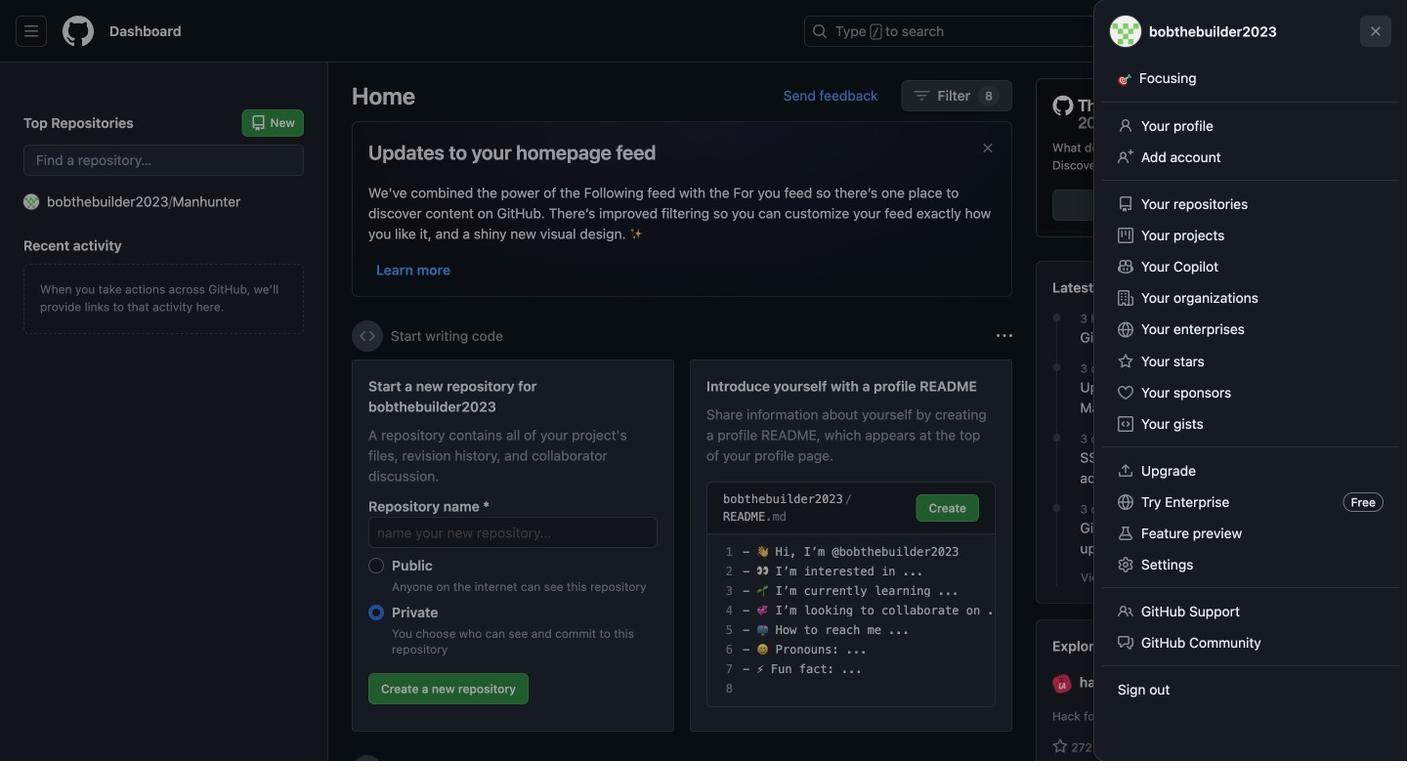 Task type: vqa. For each thing, say whether or not it's contained in the screenshot.
dot fill icon
yes



Task type: locate. For each thing, give the bounding box(es) containing it.
dot fill image
[[1050, 310, 1065, 326], [1050, 360, 1065, 376], [1050, 430, 1065, 446]]

1 dot fill image from the top
[[1050, 310, 1065, 326]]

0 vertical spatial dot fill image
[[1050, 310, 1065, 326]]

1 vertical spatial dot fill image
[[1050, 360, 1065, 376]]

explore repositories navigation
[[1036, 620, 1384, 762]]

homepage image
[[63, 16, 94, 47]]

2 vertical spatial dot fill image
[[1050, 430, 1065, 446]]

triangle down image
[[1207, 23, 1223, 39]]



Task type: describe. For each thing, give the bounding box(es) containing it.
star image
[[1053, 739, 1069, 755]]

2 dot fill image from the top
[[1050, 360, 1065, 376]]

dot fill image
[[1050, 501, 1065, 516]]

explore element
[[1036, 78, 1384, 762]]

plus image
[[1184, 23, 1200, 39]]

3 dot fill image from the top
[[1050, 430, 1065, 446]]

account element
[[0, 63, 329, 762]]

command palette image
[[1123, 23, 1139, 39]]

issue opened image
[[1251, 23, 1267, 39]]



